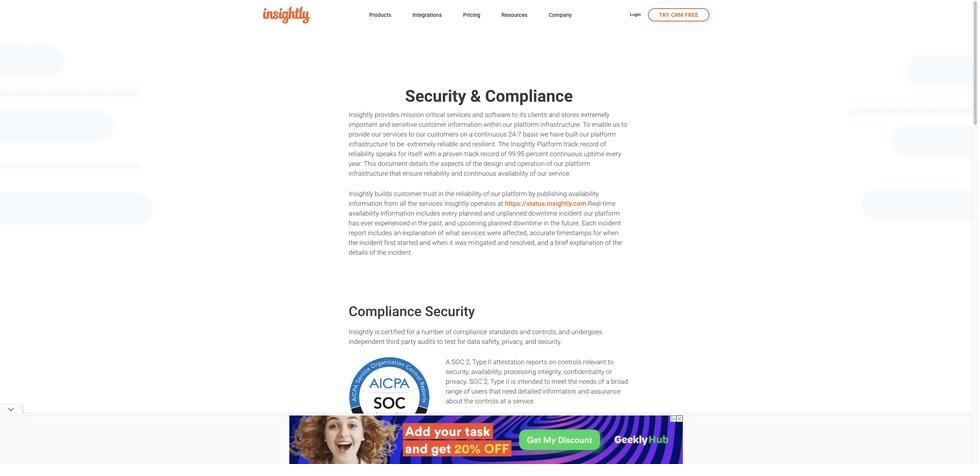 Task type: describe. For each thing, give the bounding box(es) containing it.
reliability inside insightly builds customer trust in the reliability of our platform by publishing availability information from all the services insightly operates at
[[456, 190, 482, 198]]

or inside please reach out to your customer success manager or account executive to receive a copy of insightly's soc 2 report.
[[602, 418, 608, 426]]

details inside insightly provides mission critical services and software to its clients and stores extremely important and sensitive customer information within our platform infrastructure. to enable us to provide our services to our customers on a continuous 24-7 basis we have built our platform infrastructure to be  extremely reliable and resilient. the insightly platform track record of reliability speaks for itself with a proven track record of 99.95 percent continuous uptime every year. this document details the aspects of the design and operation of our platform infrastructure that ensure reliability and continuous availability of our service.
[[409, 160, 428, 168]]

of inside please reach out to your customer success manager or account executive to receive a copy of insightly's soc 2 report.
[[551, 428, 557, 435]]

1 vertical spatial continuous
[[550, 150, 582, 158]]

login
[[630, 12, 641, 17]]

out
[[485, 418, 494, 426]]

executive
[[472, 428, 499, 435]]

basis
[[523, 130, 538, 138]]

information inside insightly provides mission critical services and software to its clients and stores extremely important and sensitive customer information within our platform infrastructure. to enable us to provide our services to our customers on a continuous 24-7 basis we have built our platform infrastructure to be  extremely reliable and resilient. the insightly platform track record of reliability speaks for itself with a proven track record of 99.95 percent continuous uptime every year. this document details the aspects of the design and operation of our platform infrastructure that ensure reliability and continuous availability of our service.
[[448, 121, 482, 128]]

0 horizontal spatial includes
[[368, 229, 392, 237]]

privacy.
[[446, 378, 468, 386]]

1 vertical spatial downtime
[[513, 219, 542, 227]]

to right out
[[496, 418, 502, 426]]

0 vertical spatial 2,
[[466, 358, 471, 366]]

0 horizontal spatial type
[[472, 358, 486, 366]]

integrations link
[[412, 10, 442, 21]]

or inside a soc 2, type ii attestation reports on controls relevant to security, availability, processing integrity, confidentiality or privacy. soc 2, type ii is intended to meet the needs of a broad range of users that need detailed information and assurance about the controls at a service.
[[606, 368, 612, 376]]

compliance
[[453, 328, 487, 336]]

platform down enable
[[591, 130, 616, 138]]

ensure
[[403, 170, 422, 177]]

please
[[446, 418, 465, 426]]

platform down its
[[514, 121, 539, 128]]

1 horizontal spatial explanation
[[570, 239, 603, 247]]

for right test
[[457, 338, 465, 346]]

0 horizontal spatial planned
[[459, 209, 482, 217]]

standards
[[489, 328, 518, 336]]

availability,
[[471, 368, 502, 376]]

free
[[685, 12, 698, 18]]

1 horizontal spatial reliability
[[424, 170, 450, 177]]

insightly's
[[559, 428, 587, 435]]

of inside insightly is certified for a number of compliance standards and controls, and undergoes independent third party audits to test for data safety, privacy, and security.
[[446, 328, 452, 336]]

information inside real-time availability information includes every planned and unplanned downtime incident our platform has ever experienced in the past, and upcoming planned downtime in the future. each incident report includes an explanation of what services were affected, accurate timestamps for when the incident first started and when it was mitigated and resolved, and a brief explanation of the details of the incident.
[[381, 209, 414, 217]]

1 vertical spatial security
[[425, 304, 475, 320]]

year.
[[349, 160, 362, 168]]

from
[[384, 200, 398, 208]]

7
[[518, 130, 521, 138]]

our down to
[[580, 130, 589, 138]]

at inside a soc 2, type ii attestation reports on controls relevant to security, availability, processing integrity, confidentiality or privacy. soc 2, type ii is intended to meet the needs of a broad range of users that need detailed information and assurance about the controls at a service.
[[500, 397, 506, 405]]

party
[[401, 338, 416, 346]]

every inside real-time availability information includes every planned and unplanned downtime incident our platform has ever experienced in the past, and upcoming planned downtime in the future. each incident report includes an explanation of what services were affected, accurate timestamps for when the incident first started and when it was mitigated and resolved, and a brief explanation of the details of the incident.
[[442, 209, 457, 217]]

availability inside insightly builds customer trust in the reliability of our platform by publishing availability information from all the services insightly operates at
[[568, 190, 599, 198]]

99.95
[[508, 150, 525, 158]]

and down accurate
[[537, 239, 548, 247]]

success
[[548, 418, 573, 426]]

services right critical
[[447, 111, 471, 119]]

to down sensitive
[[409, 130, 414, 138]]

insightly logo image
[[263, 0, 310, 30]]

insightly builds customer trust in the reliability of our platform by publishing availability information from all the services insightly operates at
[[349, 190, 599, 208]]

resolved,
[[510, 239, 536, 247]]

sensitive
[[392, 121, 417, 128]]

24-
[[508, 130, 518, 138]]

0 vertical spatial continuous
[[474, 130, 507, 138]]

2 horizontal spatial in
[[544, 219, 549, 227]]

accurate
[[530, 229, 555, 237]]

safety,
[[482, 338, 500, 346]]

please reach out to your customer success manager or account executive to receive a copy of insightly's soc 2 report.
[[446, 418, 628, 435]]

aspects
[[441, 160, 464, 168]]

for inside real-time availability information includes every planned and unplanned downtime incident our platform has ever experienced in the past, and upcoming planned downtime in the future. each incident report includes an explanation of what services were affected, accurate timestamps for when the incident first started and when it was mitigated and resolved, and a brief explanation of the details of the incident.
[[593, 229, 601, 237]]

1 vertical spatial compliance
[[349, 304, 422, 320]]

about
[[446, 397, 463, 405]]

try crm free link
[[648, 8, 709, 21]]

platform down 'uptime'
[[565, 160, 590, 168]]

every inside insightly provides mission critical services and software to its clients and stores extremely important and sensitive customer information within our platform infrastructure. to enable us to provide our services to our customers on a continuous 24-7 basis we have built our platform infrastructure to be  extremely reliable and resilient. the insightly platform track record of reliability speaks for itself with a proven track record of 99.95 percent continuous uptime every year. this document details the aspects of the design and operation of our platform infrastructure that ensure reliability and continuous availability of our service.
[[606, 150, 621, 158]]

an
[[394, 229, 401, 237]]

reliable
[[437, 140, 458, 148]]

2
[[603, 428, 607, 435]]

services down sensitive
[[383, 130, 407, 138]]

design
[[484, 160, 503, 168]]

this
[[364, 160, 376, 168]]

and inside a soc 2, type ii attestation reports on controls relevant to security, availability, processing integrity, confidentiality or privacy. soc 2, type ii is intended to meet the needs of a broad range of users that need detailed information and assurance about the controls at a service.
[[578, 388, 589, 395]]

1 vertical spatial controls
[[475, 397, 499, 405]]

and down the 99.95 at the top of the page
[[505, 160, 516, 168]]

products
[[369, 12, 391, 18]]

our inside insightly builds customer trust in the reliability of our platform by publishing availability information from all the services insightly operates at
[[491, 190, 500, 198]]

and up the privacy,
[[520, 328, 530, 336]]

and right started
[[420, 239, 430, 247]]

customer inside insightly builds customer trust in the reliability of our platform by publishing availability information from all the services insightly operates at
[[394, 190, 422, 198]]

upcoming
[[457, 219, 487, 227]]

services inside real-time availability information includes every planned and unplanned downtime incident our platform has ever experienced in the past, and upcoming planned downtime in the future. each incident report includes an explanation of what services were affected, accurate timestamps for when the incident first started and when it was mitigated and resolved, and a brief explanation of the details of the incident.
[[461, 229, 485, 237]]

2 vertical spatial continuous
[[464, 170, 496, 177]]

detailed
[[518, 388, 541, 395]]

all
[[400, 200, 406, 208]]

report.
[[609, 428, 628, 435]]

independent
[[349, 338, 385, 346]]

confidentiality
[[564, 368, 604, 376]]

https://status.insightly.com link
[[505, 200, 586, 208]]

number
[[422, 328, 444, 336]]

with
[[424, 150, 436, 158]]

on inside insightly provides mission critical services and software to its clients and stores extremely important and sensitive customer information within our platform infrastructure. to enable us to provide our services to our customers on a continuous 24-7 basis we have built our platform infrastructure to be  extremely reliable and resilient. the insightly platform track record of reliability speaks for itself with a proven track record of 99.95 percent continuous uptime every year. this document details the aspects of the design and operation of our platform infrastructure that ensure reliability and continuous availability of our service.
[[460, 130, 467, 138]]

resources
[[501, 12, 527, 18]]

try crm free button
[[648, 8, 709, 21]]

0 vertical spatial ii
[[488, 358, 492, 366]]

integrity,
[[538, 368, 562, 376]]

information inside a soc 2, type ii attestation reports on controls relevant to security, availability, processing integrity, confidentiality or privacy. soc 2, type ii is intended to meet the needs of a broad range of users that need detailed information and assurance about the controls at a service.
[[543, 388, 576, 395]]

platform inside insightly builds customer trust in the reliability of our platform by publishing availability information from all the services insightly operates at
[[502, 190, 527, 198]]

to up speaks
[[390, 140, 395, 148]]

mitigated
[[468, 239, 496, 247]]

pricing
[[463, 12, 480, 18]]

percent
[[526, 150, 548, 158]]

soc inside please reach out to your customer success manager or account executive to receive a copy of insightly's soc 2 report.
[[589, 428, 602, 435]]

0 horizontal spatial track
[[464, 150, 479, 158]]

relevant
[[583, 358, 606, 366]]

0 vertical spatial downtime
[[528, 209, 557, 217]]

each
[[582, 219, 596, 227]]

to
[[583, 121, 590, 128]]

1 vertical spatial record
[[480, 150, 499, 158]]

infrastructure.
[[540, 121, 581, 128]]

us
[[613, 121, 620, 128]]

affected,
[[503, 229, 528, 237]]

and up the proven
[[460, 140, 471, 148]]

https://status.insightly.com
[[505, 200, 586, 208]]

a up assurance
[[606, 378, 609, 386]]

it
[[449, 239, 453, 247]]

a up resilient.
[[469, 130, 473, 138]]

operates
[[470, 200, 496, 208]]

within
[[484, 121, 501, 128]]

and down controls,
[[525, 338, 536, 346]]

mission
[[401, 111, 424, 119]]

we
[[540, 130, 549, 138]]

trust
[[423, 190, 437, 198]]

and up what
[[445, 219, 456, 227]]

0 vertical spatial reliability
[[349, 150, 374, 158]]

test
[[445, 338, 456, 346]]

services inside insightly builds customer trust in the reliability of our platform by publishing availability information from all the services insightly operates at
[[419, 200, 443, 208]]

provide
[[349, 130, 370, 138]]

security,
[[446, 368, 470, 376]]

to down the your
[[501, 428, 507, 435]]

future.
[[561, 219, 580, 227]]

customer
[[518, 418, 546, 426]]

insightly up the upcoming
[[444, 200, 469, 208]]

important
[[349, 121, 377, 128]]

account
[[446, 428, 470, 435]]

crm
[[671, 12, 683, 18]]

company link
[[549, 10, 572, 21]]

for inside insightly provides mission critical services and software to its clients and stores extremely important and sensitive customer information within our platform infrastructure. to enable us to provide our services to our customers on a continuous 24-7 basis we have built our platform infrastructure to be  extremely reliable and resilient. the insightly platform track record of reliability speaks for itself with a proven track record of 99.95 percent continuous uptime every year. this document details the aspects of the design and operation of our platform infrastructure that ensure reliability and continuous availability of our service.
[[398, 150, 406, 158]]

service. inside insightly provides mission critical services and software to its clients and stores extremely important and sensitive customer information within our platform infrastructure. to enable us to provide our services to our customers on a continuous 24-7 basis we have built our platform infrastructure to be  extremely reliable and resilient. the insightly platform track record of reliability speaks for itself with a proven track record of 99.95 percent continuous uptime every year. this document details the aspects of the design and operation of our platform infrastructure that ensure reliability and continuous availability of our service.
[[549, 170, 571, 177]]

that inside insightly provides mission critical services and software to its clients and stores extremely important and sensitive customer information within our platform infrastructure. to enable us to provide our services to our customers on a continuous 24-7 basis we have built our platform infrastructure to be  extremely reliable and resilient. the insightly platform track record of reliability speaks for itself with a proven track record of 99.95 percent continuous uptime every year. this document details the aspects of the design and operation of our platform infrastructure that ensure reliability and continuous availability of our service.
[[390, 170, 401, 177]]

incident.
[[388, 249, 412, 256]]



Task type: locate. For each thing, give the bounding box(es) containing it.
customer inside insightly provides mission critical services and software to its clients and stores extremely important and sensitive customer information within our platform infrastructure. to enable us to provide our services to our customers on a continuous 24-7 basis we have built our platform infrastructure to be  extremely reliable and resilient. the insightly platform track record of reliability speaks for itself with a proven track record of 99.95 percent continuous uptime every year. this document details the aspects of the design and operation of our platform infrastructure that ensure reliability and continuous availability of our service.
[[419, 121, 447, 128]]

publishing
[[537, 190, 567, 198]]

to left its
[[512, 111, 518, 119]]

information up customers
[[448, 121, 482, 128]]

first
[[384, 239, 396, 247]]

1 vertical spatial extremely
[[407, 140, 436, 148]]

explanation up started
[[403, 229, 436, 237]]

a inside insightly is certified for a number of compliance standards and controls, and undergoes independent third party audits to test for data safety, privacy, and security.
[[416, 328, 420, 336]]

1 horizontal spatial controls
[[558, 358, 581, 366]]

compliance
[[485, 87, 573, 106], [349, 304, 422, 320]]

is up independent at left bottom
[[375, 328, 380, 336]]

0 vertical spatial service.
[[549, 170, 571, 177]]

insightly provides mission critical services and software to its clients and stores extremely important and sensitive customer information within our platform infrastructure. to enable us to provide our services to our customers on a continuous 24-7 basis we have built our platform infrastructure to be  extremely reliable and resilient. the insightly platform track record of reliability speaks for itself with a proven track record of 99.95 percent continuous uptime every year. this document details the aspects of the design and operation of our platform infrastructure that ensure reliability and continuous availability of our service.
[[349, 111, 627, 177]]

ii up availability,
[[488, 358, 492, 366]]

1 infrastructure from the top
[[349, 140, 388, 148]]

controls up confidentiality at bottom
[[558, 358, 581, 366]]

a inside real-time availability information includes every planned and unplanned downtime incident our platform has ever experienced in the past, and upcoming planned downtime in the future. each incident report includes an explanation of what services were affected, accurate timestamps for when the incident first started and when it was mitigated and resolved, and a brief explanation of the details of the incident.
[[550, 239, 554, 247]]

security & compliance
[[405, 87, 573, 106]]

2, down availability,
[[484, 378, 489, 386]]

controls
[[558, 358, 581, 366], [475, 397, 499, 405]]

and down 'needs'
[[578, 388, 589, 395]]

that left need on the right bottom of the page
[[489, 388, 501, 395]]

on
[[460, 130, 467, 138], [549, 358, 556, 366]]

1 horizontal spatial in
[[438, 190, 443, 198]]

ii up need on the right bottom of the page
[[506, 378, 509, 386]]

services
[[447, 111, 471, 119], [383, 130, 407, 138], [419, 200, 443, 208], [461, 229, 485, 237]]

track down built
[[564, 140, 578, 148]]

our down sensitive
[[416, 130, 426, 138]]

0 horizontal spatial reliability
[[349, 150, 374, 158]]

to right us
[[621, 121, 627, 128]]

proven
[[443, 150, 463, 158]]

is inside insightly is certified for a number of compliance standards and controls, and undergoes independent third party audits to test for data safety, privacy, and security.
[[375, 328, 380, 336]]

soc up users
[[469, 378, 482, 386]]

and down were
[[497, 239, 508, 247]]

range
[[446, 388, 462, 395]]

0 horizontal spatial is
[[375, 328, 380, 336]]

in inside insightly builds customer trust in the reliability of our platform by publishing availability information from all the services insightly operates at
[[438, 190, 443, 198]]

1 horizontal spatial soc
[[469, 378, 482, 386]]

enable
[[592, 121, 611, 128]]

details inside real-time availability information includes every planned and unplanned downtime incident our platform has ever experienced in the past, and upcoming planned downtime in the future. each incident report includes an explanation of what services were affected, accurate timestamps for when the incident first started and when it was mitigated and resolved, and a brief explanation of the details of the incident.
[[349, 249, 368, 256]]

1 vertical spatial infrastructure
[[349, 170, 388, 177]]

data
[[467, 338, 480, 346]]

1 vertical spatial is
[[511, 378, 516, 386]]

2 infrastructure from the top
[[349, 170, 388, 177]]

every up past,
[[442, 209, 457, 217]]

reliability down aspects
[[424, 170, 450, 177]]

2 horizontal spatial incident
[[598, 219, 621, 227]]

to right the relevant
[[608, 358, 613, 366]]

meet
[[552, 378, 567, 386]]

0 vertical spatial on
[[460, 130, 467, 138]]

to inside insightly is certified for a number of compliance standards and controls, and undergoes independent third party audits to test for data safety, privacy, and security.
[[437, 338, 443, 346]]

our inside real-time availability information includes every planned and unplanned downtime incident our platform has ever experienced in the past, and upcoming planned downtime in the future. each incident report includes an explanation of what services were affected, accurate timestamps for when the incident first started and when it was mitigated and resolved, and a brief explanation of the details of the incident.
[[584, 209, 593, 217]]

services down the trust
[[419, 200, 443, 208]]

for
[[398, 150, 406, 158], [593, 229, 601, 237], [407, 328, 415, 336], [457, 338, 465, 346]]

1 horizontal spatial 2,
[[484, 378, 489, 386]]

track
[[564, 140, 578, 148], [464, 150, 479, 158]]

0 vertical spatial customer
[[419, 121, 447, 128]]

and
[[472, 111, 483, 119], [549, 111, 560, 119], [379, 121, 390, 128], [460, 140, 471, 148], [505, 160, 516, 168], [451, 170, 462, 177], [484, 209, 495, 217], [445, 219, 456, 227], [420, 239, 430, 247], [497, 239, 508, 247], [537, 239, 548, 247], [520, 328, 530, 336], [559, 328, 570, 336], [525, 338, 536, 346], [578, 388, 589, 395]]

1 horizontal spatial type
[[490, 378, 504, 386]]

1 vertical spatial service.
[[513, 397, 535, 405]]

1 horizontal spatial availability
[[498, 170, 528, 177]]

continuous down platform
[[550, 150, 582, 158]]

pricing link
[[463, 10, 480, 21]]

its
[[519, 111, 526, 119]]

availability
[[498, 170, 528, 177], [568, 190, 599, 198], [349, 209, 379, 217]]

2 vertical spatial reliability
[[456, 190, 482, 198]]

0 horizontal spatial when
[[432, 239, 448, 247]]

1 vertical spatial includes
[[368, 229, 392, 237]]

0 vertical spatial infrastructure
[[349, 140, 388, 148]]

reports
[[526, 358, 547, 366]]

at inside insightly builds customer trust in the reliability of our platform by publishing availability information from all the services insightly operates at
[[498, 200, 503, 208]]

broad
[[611, 378, 628, 386]]

0 horizontal spatial soc
[[452, 358, 464, 366]]

1 vertical spatial reliability
[[424, 170, 450, 177]]

1 vertical spatial availability
[[568, 190, 599, 198]]

0 horizontal spatial compliance
[[349, 304, 422, 320]]

company
[[549, 12, 572, 18]]

insightly logo link
[[263, 0, 357, 30]]

1 horizontal spatial extremely
[[581, 111, 609, 119]]

insightly left builds
[[349, 190, 373, 198]]

2 vertical spatial incident
[[360, 239, 383, 247]]

1 horizontal spatial is
[[511, 378, 516, 386]]

record
[[580, 140, 599, 148], [480, 150, 499, 158]]

0 vertical spatial type
[[472, 358, 486, 366]]

details down report
[[349, 249, 368, 256]]

a down customer
[[530, 428, 534, 435]]

explanation
[[403, 229, 436, 237], [570, 239, 603, 247]]

resilient.
[[472, 140, 497, 148]]

0 vertical spatial explanation
[[403, 229, 436, 237]]

1 horizontal spatial planned
[[488, 219, 511, 227]]

when left it
[[432, 239, 448, 247]]

availability inside real-time availability information includes every planned and unplanned downtime incident our platform has ever experienced in the past, and upcoming planned downtime in the future. each incident report includes an explanation of what services were affected, accurate timestamps for when the incident first started and when it was mitigated and resolved, and a brief explanation of the details of the incident.
[[349, 209, 379, 217]]

past,
[[429, 219, 443, 227]]

&
[[470, 87, 481, 106]]

insightly for insightly provides mission critical services and software to its clients and stores extremely important and sensitive customer information within our platform infrastructure. to enable us to provide our services to our customers on a continuous 24-7 basis we have built our platform infrastructure to be  extremely reliable and resilient. the insightly platform track record of reliability speaks for itself with a proven track record of 99.95 percent continuous uptime every year. this document details the aspects of the design and operation of our platform infrastructure that ensure reliability and continuous availability of our service.
[[349, 111, 373, 119]]

services down the upcoming
[[461, 229, 485, 237]]

reliability
[[349, 150, 374, 158], [424, 170, 450, 177], [456, 190, 482, 198]]

includes up past,
[[416, 209, 440, 217]]

what
[[445, 229, 460, 237]]

and up infrastructure.
[[549, 111, 560, 119]]

certified
[[381, 328, 405, 336]]

0 vertical spatial compliance
[[485, 87, 573, 106]]

built
[[566, 130, 578, 138]]

a
[[446, 358, 450, 366]]

availability inside insightly provides mission critical services and software to its clients and stores extremely important and sensitive customer information within our platform infrastructure. to enable us to provide our services to our customers on a continuous 24-7 basis we have built our platform infrastructure to be  extremely reliable and resilient. the insightly platform track record of reliability speaks for itself with a proven track record of 99.95 percent continuous uptime every year. this document details the aspects of the design and operation of our platform infrastructure that ensure reliability and continuous availability of our service.
[[498, 170, 528, 177]]

insightly down 7
[[511, 140, 535, 148]]

and down &
[[472, 111, 483, 119]]

and down provides
[[379, 121, 390, 128]]

1 horizontal spatial details
[[409, 160, 428, 168]]

our down important
[[372, 130, 381, 138]]

by
[[529, 190, 535, 198]]

started
[[397, 239, 418, 247]]

2 horizontal spatial soc
[[589, 428, 602, 435]]

that inside a soc 2, type ii attestation reports on controls relevant to security, availability, processing integrity, confidentiality or privacy. soc 2, type ii is intended to meet the needs of a broad range of users that need detailed information and assurance about the controls at a service.
[[489, 388, 501, 395]]

0 horizontal spatial that
[[390, 170, 401, 177]]

timestamps
[[557, 229, 592, 237]]

compliance up 'certified'
[[349, 304, 422, 320]]

0 horizontal spatial incident
[[360, 239, 383, 247]]

0 vertical spatial planned
[[459, 209, 482, 217]]

in up accurate
[[544, 219, 549, 227]]

a down need on the right bottom of the page
[[508, 397, 511, 405]]

0 horizontal spatial details
[[349, 249, 368, 256]]

2 horizontal spatial availability
[[568, 190, 599, 198]]

0 vertical spatial or
[[606, 368, 612, 376]]

experienced
[[375, 219, 410, 227]]

type down availability,
[[490, 378, 504, 386]]

1 horizontal spatial on
[[549, 358, 556, 366]]

assurance
[[591, 388, 621, 395]]

ii
[[488, 358, 492, 366], [506, 378, 509, 386]]

resources link
[[501, 10, 527, 21]]

service. up publishing
[[549, 170, 571, 177]]

on up "integrity,"
[[549, 358, 556, 366]]

has
[[349, 219, 359, 227]]

reliability up the operates at the top
[[456, 190, 482, 198]]

on inside a soc 2, type ii attestation reports on controls relevant to security, availability, processing integrity, confidentiality or privacy. soc 2, type ii is intended to meet the needs of a broad range of users that need detailed information and assurance about the controls at a service.
[[549, 358, 556, 366]]

or up 2
[[602, 418, 608, 426]]

soc
[[452, 358, 464, 366], [469, 378, 482, 386], [589, 428, 602, 435]]

information down meet
[[543, 388, 576, 395]]

1 vertical spatial customer
[[394, 190, 422, 198]]

builds
[[375, 190, 392, 198]]

try crm free
[[659, 12, 698, 18]]

insightly for insightly builds customer trust in the reliability of our platform by publishing availability information from all the services insightly operates at
[[349, 190, 373, 198]]

clients
[[528, 111, 547, 119]]

2, up security,
[[466, 358, 471, 366]]

the
[[498, 140, 509, 148]]

platform left by
[[502, 190, 527, 198]]

1 horizontal spatial ii
[[506, 378, 509, 386]]

continuous
[[474, 130, 507, 138], [550, 150, 582, 158], [464, 170, 496, 177]]

document
[[378, 160, 407, 168]]

extremely up enable
[[581, 111, 609, 119]]

information inside insightly builds customer trust in the reliability of our platform by publishing availability information from all the services insightly operates at
[[349, 200, 382, 208]]

2,
[[466, 358, 471, 366], [484, 378, 489, 386]]

controls down users
[[475, 397, 499, 405]]

1 horizontal spatial record
[[580, 140, 599, 148]]

privacy,
[[502, 338, 524, 346]]

uptime
[[584, 150, 604, 158]]

our down operation
[[537, 170, 547, 177]]

to down "integrity,"
[[544, 378, 550, 386]]

details down itself
[[409, 160, 428, 168]]

2 vertical spatial availability
[[349, 209, 379, 217]]

in up started
[[412, 219, 417, 227]]

availability up ever
[[349, 209, 379, 217]]

service. inside a soc 2, type ii attestation reports on controls relevant to security, availability, processing integrity, confidentiality or privacy. soc 2, type ii is intended to meet the needs of a broad range of users that need detailed information and assurance about the controls at a service.
[[513, 397, 535, 405]]

planned up were
[[488, 219, 511, 227]]

1 vertical spatial when
[[432, 239, 448, 247]]

attestation
[[493, 358, 525, 366]]

for up party
[[407, 328, 415, 336]]

reliability up year. on the top left of the page
[[349, 150, 374, 158]]

details
[[409, 160, 428, 168], [349, 249, 368, 256]]

0 horizontal spatial availability
[[349, 209, 379, 217]]

platform down time
[[595, 209, 620, 217]]

stores
[[561, 111, 579, 119]]

1 vertical spatial that
[[489, 388, 501, 395]]

0 vertical spatial extremely
[[581, 111, 609, 119]]

0 horizontal spatial in
[[412, 219, 417, 227]]

ever
[[361, 219, 373, 227]]

a inside please reach out to your customer success manager or account executive to receive a copy of insightly's soc 2 report.
[[530, 428, 534, 435]]

incident down time
[[598, 219, 621, 227]]

1 vertical spatial at
[[500, 397, 506, 405]]

platform
[[537, 140, 562, 148]]

0 vertical spatial incident
[[559, 209, 582, 217]]

1 horizontal spatial track
[[564, 140, 578, 148]]

availability down the 99.95 at the top of the page
[[498, 170, 528, 177]]

1 vertical spatial 2,
[[484, 378, 489, 386]]

real-
[[588, 200, 603, 208]]

our up 24-
[[503, 121, 512, 128]]

and down the operates at the top
[[484, 209, 495, 217]]

planned
[[459, 209, 482, 217], [488, 219, 511, 227]]

1 vertical spatial incident
[[598, 219, 621, 227]]

0 vertical spatial when
[[603, 229, 619, 237]]

0 vertical spatial soc
[[452, 358, 464, 366]]

availability up real-
[[568, 190, 599, 198]]

1 horizontal spatial incident
[[559, 209, 582, 217]]

copy
[[536, 428, 550, 435]]

type
[[472, 358, 486, 366], [490, 378, 504, 386]]

track down resilient.
[[464, 150, 479, 158]]

0 vertical spatial is
[[375, 328, 380, 336]]

0 horizontal spatial explanation
[[403, 229, 436, 237]]

provides
[[375, 111, 399, 119]]

0 vertical spatial every
[[606, 150, 621, 158]]

were
[[487, 229, 501, 237]]

0 vertical spatial includes
[[416, 209, 440, 217]]

1 vertical spatial planned
[[488, 219, 511, 227]]

1 vertical spatial details
[[349, 249, 368, 256]]

unplanned
[[496, 209, 527, 217]]

customer down critical
[[419, 121, 447, 128]]

insightly up important
[[349, 111, 373, 119]]

0 horizontal spatial record
[[480, 150, 499, 158]]

1 horizontal spatial service.
[[549, 170, 571, 177]]

2 horizontal spatial reliability
[[456, 190, 482, 198]]

on right customers
[[460, 130, 467, 138]]

0 vertical spatial at
[[498, 200, 503, 208]]

and up security.
[[559, 328, 570, 336]]

insightly for insightly is certified for a number of compliance standards and controls, and undergoes independent third party audits to test for data safety, privacy, and security.
[[349, 328, 373, 336]]

information up ever
[[349, 200, 382, 208]]

customers
[[427, 130, 458, 138]]

intended
[[517, 378, 543, 386]]

products link
[[369, 10, 391, 21]]

information up experienced
[[381, 209, 414, 217]]

time
[[603, 200, 616, 208]]

customer up all
[[394, 190, 422, 198]]

critical
[[426, 111, 445, 119]]

1 vertical spatial type
[[490, 378, 504, 386]]

to left test
[[437, 338, 443, 346]]

when
[[603, 229, 619, 237], [432, 239, 448, 247]]

1 horizontal spatial every
[[606, 150, 621, 158]]

of inside insightly builds customer trust in the reliability of our platform by publishing availability information from all the services insightly operates at
[[483, 190, 489, 198]]

our down platform
[[554, 160, 564, 168]]

operation
[[517, 160, 545, 168]]

integrations
[[412, 12, 442, 18]]

0 vertical spatial security
[[405, 87, 466, 106]]

processing
[[504, 368, 536, 376]]

1 vertical spatial soc
[[469, 378, 482, 386]]

platform inside real-time availability information includes every planned and unplanned downtime incident our platform has ever experienced in the past, and upcoming planned downtime in the future. each incident report includes an explanation of what services were affected, accurate timestamps for when the incident first started and when it was mitigated and resolved, and a brief explanation of the details of the incident.
[[595, 209, 620, 217]]

service. down detailed
[[513, 397, 535, 405]]

1 vertical spatial on
[[549, 358, 556, 366]]

a up audits
[[416, 328, 420, 336]]

1 vertical spatial or
[[602, 418, 608, 426]]

needs
[[579, 378, 597, 386]]

incident down report
[[360, 239, 383, 247]]

infrastructure down provide
[[349, 140, 388, 148]]

at down need on the right bottom of the page
[[500, 397, 506, 405]]

0 horizontal spatial controls
[[475, 397, 499, 405]]

in
[[438, 190, 443, 198], [412, 219, 417, 227], [544, 219, 549, 227]]

1 horizontal spatial includes
[[416, 209, 440, 217]]

a right with
[[438, 150, 441, 158]]

record up 'uptime'
[[580, 140, 599, 148]]

insightly up independent at left bottom
[[349, 328, 373, 336]]

is inside a soc 2, type ii attestation reports on controls relevant to security, availability, processing integrity, confidentiality or privacy. soc 2, type ii is intended to meet the needs of a broad range of users that need detailed information and assurance about the controls at a service.
[[511, 378, 516, 386]]

extremely up itself
[[407, 140, 436, 148]]

0 vertical spatial availability
[[498, 170, 528, 177]]

2 vertical spatial soc
[[589, 428, 602, 435]]

1 horizontal spatial when
[[603, 229, 619, 237]]

0 horizontal spatial every
[[442, 209, 457, 217]]

1 vertical spatial explanation
[[570, 239, 603, 247]]

and down aspects
[[451, 170, 462, 177]]

1 horizontal spatial compliance
[[485, 87, 573, 106]]

our
[[503, 121, 512, 128], [372, 130, 381, 138], [416, 130, 426, 138], [580, 130, 589, 138], [554, 160, 564, 168], [537, 170, 547, 177], [491, 190, 500, 198], [584, 209, 593, 217]]

planned up the upcoming
[[459, 209, 482, 217]]

1 vertical spatial track
[[464, 150, 479, 158]]

0 vertical spatial controls
[[558, 358, 581, 366]]

information
[[448, 121, 482, 128], [349, 200, 382, 208], [381, 209, 414, 217], [543, 388, 576, 395]]

downtime down https://status.insightly.com link
[[528, 209, 557, 217]]

every right 'uptime'
[[606, 150, 621, 158]]

is up need on the right bottom of the page
[[511, 378, 516, 386]]

includes up first
[[368, 229, 392, 237]]

insightly inside insightly is certified for a number of compliance standards and controls, and undergoes independent third party audits to test for data safety, privacy, and security.
[[349, 328, 373, 336]]

software
[[485, 111, 510, 119]]

0 horizontal spatial extremely
[[407, 140, 436, 148]]

a left brief
[[550, 239, 554, 247]]

audits
[[418, 338, 436, 346]]



Task type: vqa. For each thing, say whether or not it's contained in the screenshot.
"Alexa"
no



